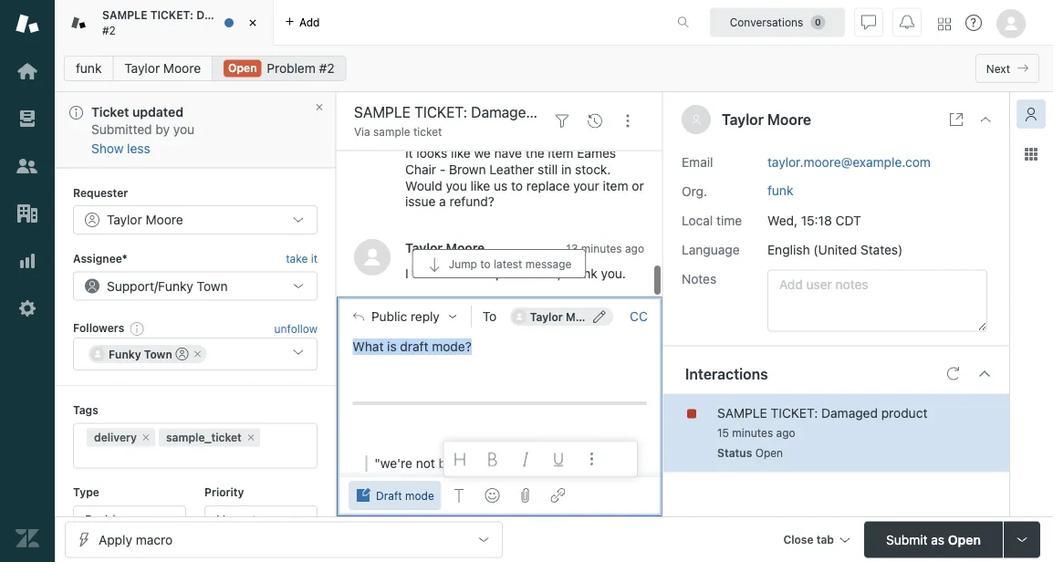 Task type: describe. For each thing, give the bounding box(es) containing it.
town inside option
[[144, 347, 172, 360]]

requester element
[[73, 205, 318, 234]]

sample for sample ticket: damaged product 15 minutes ago status open
[[718, 405, 768, 420]]

public reply button
[[337, 298, 471, 336]]

funk for rightmost the funk link
[[768, 183, 794, 198]]

would
[[412, 266, 447, 281]]

organizations image
[[16, 202, 39, 225]]

moore inside requester "element"
[[146, 212, 183, 227]]

ago inside the sample ticket: damaged product 15 minutes ago status open
[[776, 427, 796, 440]]

submit as open
[[887, 532, 981, 547]]

jump to latest message button
[[412, 249, 586, 278]]

conversations button
[[710, 8, 845, 37]]

notifications image
[[900, 15, 915, 30]]

tab containing sample ticket: damaged product
[[55, 0, 293, 46]]

english
[[768, 242, 810, 257]]

open inside the secondary element
[[228, 62, 257, 74]]

funky inside option
[[109, 347, 141, 360]]

local
[[682, 213, 713, 228]]

refund?
[[450, 194, 495, 209]]

cc
[[630, 309, 648, 324]]

wed, 15:18 cdt
[[768, 213, 862, 228]]

view more details image
[[949, 112, 964, 127]]

2 horizontal spatial open
[[948, 532, 981, 547]]

next button
[[976, 54, 1040, 83]]

taylor moore inside requester "element"
[[107, 212, 183, 227]]

conversationlabel log
[[336, 53, 663, 297]]

leather
[[490, 161, 534, 176]]

would
[[405, 178, 442, 193]]

0 vertical spatial item
[[548, 145, 574, 160]]

secondary element
[[55, 50, 1054, 87]]

not
[[416, 456, 435, 471]]

add link (cmd k) image
[[551, 488, 566, 503]]

urgent
[[216, 512, 257, 527]]

requester
[[73, 186, 128, 198]]

mode
[[405, 489, 434, 502]]

admin image
[[16, 297, 39, 320]]

urgent button
[[204, 505, 318, 534]]

zendesk image
[[16, 527, 39, 551]]

cdt
[[836, 213, 862, 228]]

followers
[[73, 321, 124, 334]]

problem #2
[[267, 61, 335, 76]]

ticket
[[414, 126, 442, 138]]

edit user image
[[593, 310, 606, 323]]

13
[[566, 243, 578, 255]]

sample ticket: damaged product 15 minutes ago status open
[[718, 405, 928, 460]]

headings image
[[453, 452, 468, 467]]

product for sample ticket: damaged product 15 minutes ago status open
[[882, 405, 928, 420]]

product for sample ticket: damaged product #2
[[250, 9, 293, 22]]

tabs tab list
[[55, 0, 658, 46]]

customers image
[[16, 154, 39, 178]]

open inside the sample ticket: damaged product 15 minutes ago status open
[[756, 447, 783, 460]]

main element
[[0, 0, 55, 562]]

user is an agent image
[[176, 347, 189, 360]]

time
[[717, 213, 742, 228]]

english (united states)
[[768, 242, 903, 257]]

issue
[[405, 194, 436, 209]]

15
[[718, 427, 729, 440]]

alert containing ticket updated
[[55, 92, 336, 168]]

us
[[494, 178, 508, 193]]

message
[[526, 257, 572, 270]]

conversations
[[730, 16, 804, 29]]

ticket: for sample ticket: damaged product 15 minutes ago status open
[[771, 405, 818, 420]]

taylor inside conversationlabel log
[[405, 241, 443, 256]]

thank you for that.
[[405, 112, 517, 127]]

additional actions image
[[537, 242, 552, 256]]

ticket actions image
[[621, 114, 635, 128]]

less
[[127, 140, 150, 155]]

is
[[387, 339, 397, 354]]

public
[[372, 309, 407, 324]]

add button
[[274, 0, 331, 45]]

sample
[[373, 126, 410, 138]]

taylor inside taylor moore link
[[125, 61, 160, 76]]

via
[[354, 126, 370, 138]]

get started image
[[16, 59, 39, 83]]

via sample ticket
[[354, 126, 442, 138]]

chair
[[405, 161, 436, 176]]

public reply
[[372, 309, 440, 324]]

taylor right user image
[[722, 111, 764, 128]]

looks
[[417, 145, 448, 160]]

"we're
[[375, 456, 413, 471]]

states)
[[861, 242, 903, 257]]

funky inside assignee* element
[[158, 278, 193, 293]]

funky town
[[109, 347, 172, 360]]

apply
[[99, 532, 132, 547]]

assignee*
[[73, 252, 127, 264]]

it
[[405, 145, 413, 160]]

macro
[[136, 532, 173, 547]]

problem for problem
[[85, 512, 134, 527]]

submit
[[887, 532, 928, 547]]

zendesk products image
[[939, 18, 951, 31]]

italic (cmd i) image
[[519, 452, 534, 467]]

13 minutes ago text field
[[566, 243, 645, 255]]

unfollow button
[[274, 320, 318, 336]]

assignee* element
[[73, 271, 318, 300]]

support / funky town
[[107, 278, 228, 293]]

a inside eames chair - brown leather still in stock. would you like us to replace your item or issue a refund?
[[439, 194, 446, 209]]

taylor moore right taylor.moore@example.com icon
[[530, 310, 600, 323]]

underline (cmd u) image
[[552, 452, 567, 467]]

events image
[[588, 114, 603, 128]]

tags
[[73, 403, 98, 416]]

jump
[[449, 257, 477, 270]]

org.
[[682, 184, 708, 199]]

user image
[[693, 115, 700, 125]]

avatar image
[[354, 239, 391, 276]]

eames
[[577, 145, 616, 160]]

as
[[932, 532, 945, 547]]

it
[[311, 252, 318, 264]]

funky town option
[[89, 345, 207, 363]]

to inside button
[[480, 257, 491, 270]]

filter image
[[555, 114, 570, 128]]

taylor moore right user image
[[722, 111, 812, 128]]

by
[[156, 122, 170, 137]]

jump to latest message
[[449, 257, 572, 270]]

to
[[483, 309, 497, 324]]

sample ticket: damaged product #2
[[102, 9, 293, 37]]

take
[[286, 252, 308, 264]]

status
[[718, 447, 752, 460]]

Subject field
[[351, 101, 542, 123]]

remove image inside funky town option
[[192, 348, 203, 359]]

p!nk
[[553, 456, 581, 471]]

add
[[299, 16, 320, 29]]

close
[[784, 534, 814, 546]]

show
[[91, 140, 124, 155]]

sample for sample ticket: damaged product #2
[[102, 9, 147, 22]]

views image
[[16, 107, 39, 131]]

next
[[987, 62, 1011, 75]]

type
[[73, 486, 99, 498]]

close tab
[[784, 534, 834, 546]]

like for we
[[451, 145, 471, 160]]

interactions
[[686, 365, 768, 383]]

info on adding followers image
[[130, 321, 144, 335]]

customer context image
[[1024, 107, 1039, 121]]

taylor moore link inside conversationlabel log
[[405, 241, 485, 256]]

funk for the funk link to the left
[[76, 61, 102, 76]]



Task type: vqa. For each thing, say whether or not it's contained in the screenshot.
'#2' within the Secondary "element"
yes



Task type: locate. For each thing, give the bounding box(es) containing it.
1 vertical spatial minutes
[[733, 427, 773, 440]]

1 horizontal spatial -
[[544, 456, 550, 471]]

remove image right user is an agent icon
[[192, 348, 203, 359]]

taylor moore down requester
[[107, 212, 183, 227]]

1 horizontal spatial sample
[[718, 405, 768, 420]]

you right by
[[173, 122, 195, 137]]

replacement,
[[484, 266, 561, 281]]

0 vertical spatial problem
[[267, 61, 316, 76]]

1 horizontal spatial a
[[474, 266, 481, 281]]

0 vertical spatial funky
[[158, 278, 193, 293]]

#2 right zendesk support icon
[[102, 24, 116, 37]]

1 horizontal spatial taylor moore link
[[405, 241, 485, 256]]

town right /
[[197, 278, 228, 293]]

1 vertical spatial to
[[480, 257, 491, 270]]

1 horizontal spatial product
[[882, 405, 928, 420]]

to right jump
[[480, 257, 491, 270]]

show less button
[[91, 140, 150, 156]]

taylor moore up jump
[[405, 241, 485, 256]]

13 minutes ago
[[566, 243, 645, 255]]

taylor moore link up 'updated'
[[113, 56, 213, 81]]

hide composer image
[[492, 289, 507, 304]]

"we're not broken just bent" - p!nk
[[375, 456, 581, 471]]

1 vertical spatial funky
[[109, 347, 141, 360]]

sample_ticket
[[166, 431, 242, 444]]

ago up you.
[[625, 243, 645, 255]]

0 horizontal spatial damaged
[[196, 9, 247, 22]]

- down looks
[[440, 161, 446, 176]]

0 vertical spatial to
[[511, 178, 523, 193]]

moore up support / funky town
[[146, 212, 183, 227]]

funk
[[76, 61, 102, 76], [768, 183, 794, 198]]

wed,
[[768, 213, 798, 228]]

apps image
[[1024, 147, 1039, 162]]

item inside eames chair - brown leather still in stock. would you like us to replace your item or issue a refund?
[[603, 178, 629, 193]]

0 vertical spatial remove image
[[192, 348, 203, 359]]

minutes
[[581, 243, 622, 255], [733, 427, 773, 440]]

minutes up status
[[733, 427, 773, 440]]

1 horizontal spatial ticket:
[[771, 405, 818, 420]]

moore inside conversationlabel log
[[446, 241, 485, 256]]

0 horizontal spatial town
[[144, 347, 172, 360]]

1 vertical spatial town
[[144, 347, 172, 360]]

problem inside problem popup button
[[85, 512, 134, 527]]

1 horizontal spatial remove image
[[245, 432, 256, 443]]

0 horizontal spatial open
[[228, 62, 257, 74]]

moore up taylor.moore@example.com
[[768, 111, 812, 128]]

ticket updated submitted by you show less
[[91, 105, 195, 155]]

funk link
[[64, 56, 114, 81], [768, 183, 794, 198]]

close tab button
[[775, 522, 857, 561]]

bold (cmd b) image
[[486, 452, 501, 467]]

funk link up wed,
[[768, 183, 794, 198]]

0 vertical spatial open
[[228, 62, 257, 74]]

email
[[682, 154, 713, 169]]

sample inside the sample ticket: damaged product 15 minutes ago status open
[[718, 405, 768, 420]]

remove image right "sample_ticket"
[[245, 432, 256, 443]]

1 vertical spatial like
[[471, 178, 490, 193]]

0 horizontal spatial taylor moore link
[[113, 56, 213, 81]]

funky right support
[[158, 278, 193, 293]]

draft mode
[[376, 489, 434, 502]]

stock.
[[575, 161, 611, 176]]

0 vertical spatial town
[[197, 278, 228, 293]]

open
[[228, 62, 257, 74], [756, 447, 783, 460], [948, 532, 981, 547]]

apply macro
[[99, 532, 173, 547]]

priority
[[204, 486, 244, 498]]

1 horizontal spatial to
[[511, 178, 523, 193]]

1 vertical spatial -
[[544, 456, 550, 471]]

it looks like we have the item
[[405, 145, 577, 160]]

1 vertical spatial a
[[474, 266, 481, 281]]

replace
[[527, 178, 570, 193]]

0 horizontal spatial product
[[250, 9, 293, 22]]

0 vertical spatial funk link
[[64, 56, 114, 81]]

1 vertical spatial ticket:
[[771, 405, 818, 420]]

1 horizontal spatial problem
[[267, 61, 316, 76]]

add attachment image
[[518, 488, 533, 503]]

thank
[[405, 112, 442, 127]]

0 vertical spatial -
[[440, 161, 446, 176]]

0 horizontal spatial a
[[439, 194, 446, 209]]

ago right 15
[[776, 427, 796, 440]]

minutes up you.
[[581, 243, 622, 255]]

sample
[[102, 9, 147, 22], [718, 405, 768, 420]]

open down close icon
[[228, 62, 257, 74]]

1 horizontal spatial item
[[603, 178, 629, 193]]

your
[[574, 178, 600, 193]]

1 horizontal spatial open
[[756, 447, 783, 460]]

taylor moore
[[125, 61, 201, 76], [722, 111, 812, 128], [107, 212, 183, 227], [405, 241, 485, 256], [530, 310, 600, 323]]

moore down sample ticket: damaged product #2
[[163, 61, 201, 76]]

insert emojis image
[[485, 488, 500, 503]]

product inside the sample ticket: damaged product 15 minutes ago status open
[[882, 405, 928, 420]]

funk inside the secondary element
[[76, 61, 102, 76]]

0 vertical spatial ticket:
[[150, 9, 193, 22]]

2 vertical spatial like
[[451, 266, 470, 281]]

problem for problem #2
[[267, 61, 316, 76]]

(united
[[814, 242, 857, 257]]

0 vertical spatial ago
[[625, 243, 645, 255]]

1 horizontal spatial minutes
[[733, 427, 773, 440]]

i
[[405, 266, 409, 281]]

a right issue
[[439, 194, 446, 209]]

1 vertical spatial taylor moore link
[[405, 241, 485, 256]]

taylor right taylor.moore@example.com icon
[[530, 310, 563, 323]]

Public reply composer Draft mode text field
[[345, 336, 655, 529]]

taylor up would
[[405, 241, 443, 256]]

1 horizontal spatial #2
[[319, 61, 335, 76]]

0 horizontal spatial ago
[[625, 243, 645, 255]]

item left or
[[603, 178, 629, 193]]

ticket:
[[150, 9, 193, 22], [771, 405, 818, 420]]

Add user notes text field
[[768, 270, 988, 332]]

tab
[[55, 0, 293, 46]]

taylor.moore@example.com
[[768, 154, 931, 169]]

2 vertical spatial open
[[948, 532, 981, 547]]

minutes inside conversationlabel log
[[581, 243, 622, 255]]

1 vertical spatial problem
[[85, 512, 134, 527]]

item
[[548, 145, 574, 160], [603, 178, 629, 193]]

ago inside conversationlabel log
[[625, 243, 645, 255]]

town left user is an agent icon
[[144, 347, 172, 360]]

have
[[494, 145, 522, 160]]

ticket: left close icon
[[150, 9, 193, 22]]

ticket: inside the sample ticket: damaged product 15 minutes ago status open
[[771, 405, 818, 420]]

taylor
[[125, 61, 160, 76], [722, 111, 764, 128], [107, 212, 142, 227], [405, 241, 443, 256], [530, 310, 563, 323]]

support
[[107, 278, 154, 293]]

#2
[[102, 24, 116, 37], [319, 61, 335, 76]]

0 horizontal spatial ticket:
[[150, 9, 193, 22]]

0 horizontal spatial funky
[[109, 347, 141, 360]]

0 vertical spatial #2
[[102, 24, 116, 37]]

ago
[[625, 243, 645, 255], [776, 427, 796, 440]]

latest
[[494, 257, 523, 270]]

0 horizontal spatial minutes
[[581, 243, 622, 255]]

you down brown
[[446, 178, 467, 193]]

item up in
[[548, 145, 574, 160]]

followers element
[[73, 337, 318, 370]]

funk up wed,
[[768, 183, 794, 198]]

updated
[[132, 105, 184, 120]]

that.
[[490, 112, 517, 127]]

you left for
[[445, 112, 466, 127]]

funky
[[158, 278, 193, 293], [109, 347, 141, 360]]

you.
[[601, 266, 626, 281]]

remove image
[[141, 432, 152, 443]]

like right would
[[451, 266, 470, 281]]

reply
[[411, 309, 440, 324]]

0 horizontal spatial remove image
[[192, 348, 203, 359]]

- inside public reply composer draft mode text box
[[544, 456, 550, 471]]

0 horizontal spatial problem
[[85, 512, 134, 527]]

problem up apply
[[85, 512, 134, 527]]

taylor moore inside conversationlabel log
[[405, 241, 485, 256]]

moore up jump
[[446, 241, 485, 256]]

language
[[682, 242, 740, 257]]

damaged for sample ticket: damaged product 15 minutes ago status open
[[822, 405, 878, 420]]

like for a
[[451, 266, 470, 281]]

damaged inside the sample ticket: damaged product 15 minutes ago status open
[[822, 405, 878, 420]]

taylor moore up 'updated'
[[125, 61, 201, 76]]

#2 up the close ticket collision notification icon
[[319, 61, 335, 76]]

product inside sample ticket: damaged product #2
[[250, 9, 293, 22]]

1 vertical spatial sample
[[718, 405, 768, 420]]

0 horizontal spatial -
[[440, 161, 446, 176]]

0 horizontal spatial to
[[480, 257, 491, 270]]

0 vertical spatial damaged
[[196, 9, 247, 22]]

-
[[440, 161, 446, 176], [544, 456, 550, 471]]

1 vertical spatial ago
[[776, 427, 796, 440]]

- left "underline (cmd u)" icon
[[544, 456, 550, 471]]

you inside eames chair - brown leather still in stock. would you like us to replace your item or issue a refund?
[[446, 178, 467, 193]]

alert
[[55, 92, 336, 168]]

displays possible ticket submission types image
[[1015, 533, 1030, 547]]

user image
[[691, 114, 702, 125]]

still
[[538, 161, 558, 176]]

0 vertical spatial minutes
[[581, 243, 622, 255]]

taylor moore link up jump
[[405, 241, 485, 256]]

remove image
[[192, 348, 203, 359], [245, 432, 256, 443]]

bent"
[[508, 456, 540, 471]]

1 vertical spatial remove image
[[245, 432, 256, 443]]

eames chair - brown leather still in stock. would you like us to replace your item or issue a refund?
[[405, 145, 644, 209]]

moore inside the secondary element
[[163, 61, 201, 76]]

damaged for sample ticket: damaged product #2
[[196, 9, 247, 22]]

cc button
[[630, 309, 648, 325]]

0 horizontal spatial #2
[[102, 24, 116, 37]]

or
[[632, 178, 644, 193]]

15 minutes ago text field
[[718, 427, 796, 440]]

i would like a replacement, thank you.
[[405, 266, 626, 281]]

like inside eames chair - brown leather still in stock. would you like us to replace your item or issue a refund?
[[471, 178, 490, 193]]

taylor up 'updated'
[[125, 61, 160, 76]]

draft
[[400, 339, 429, 354]]

draft
[[376, 489, 402, 502]]

ticket: up 15 minutes ago 'text box' on the right bottom of page
[[771, 405, 818, 420]]

format text image
[[453, 488, 467, 503]]

moore down thank
[[566, 310, 600, 323]]

what is draft mode?
[[353, 339, 472, 354]]

you inside ticket updated submitted by you show less
[[173, 122, 195, 137]]

open down 15 minutes ago 'text box' on the right bottom of page
[[756, 447, 783, 460]]

ticket
[[91, 105, 129, 120]]

problem inside the secondary element
[[267, 61, 316, 76]]

to right us at the left
[[511, 178, 523, 193]]

- inside eames chair - brown leather still in stock. would you like us to replace your item or issue a refund?
[[440, 161, 446, 176]]

0 vertical spatial taylor moore link
[[113, 56, 213, 81]]

1 vertical spatial item
[[603, 178, 629, 193]]

submitted
[[91, 122, 152, 137]]

0 horizontal spatial item
[[548, 145, 574, 160]]

open right as
[[948, 532, 981, 547]]

in
[[562, 161, 572, 176]]

minutes inside the sample ticket: damaged product 15 minutes ago status open
[[733, 427, 773, 440]]

funk link up ticket
[[64, 56, 114, 81]]

1 horizontal spatial funk
[[768, 183, 794, 198]]

like up brown
[[451, 145, 471, 160]]

0 horizontal spatial sample
[[102, 9, 147, 22]]

close image
[[244, 14, 262, 32]]

unfollow
[[274, 322, 318, 334]]

just
[[483, 456, 504, 471]]

0 horizontal spatial funk
[[76, 61, 102, 76]]

1 horizontal spatial funky
[[158, 278, 193, 293]]

brown
[[449, 161, 486, 176]]

1 vertical spatial #2
[[319, 61, 335, 76]]

zendesk support image
[[16, 12, 39, 36]]

0 vertical spatial like
[[451, 145, 471, 160]]

/
[[154, 278, 158, 293]]

close ticket collision notification image
[[314, 102, 325, 113]]

damaged inside sample ticket: damaged product #2
[[196, 9, 247, 22]]

reporting image
[[16, 249, 39, 273]]

taylor down requester
[[107, 212, 142, 227]]

like up refund?
[[471, 178, 490, 193]]

0 horizontal spatial funk link
[[64, 56, 114, 81]]

taylor.moore@example.com image
[[512, 310, 527, 324]]

taylor inside requester "element"
[[107, 212, 142, 227]]

get help image
[[966, 15, 982, 31]]

1 horizontal spatial ago
[[776, 427, 796, 440]]

1 vertical spatial funk
[[768, 183, 794, 198]]

close image
[[979, 112, 993, 127]]

tab
[[817, 534, 834, 546]]

1 horizontal spatial damaged
[[822, 405, 878, 420]]

broken
[[439, 456, 479, 471]]

1 vertical spatial damaged
[[822, 405, 878, 420]]

0 vertical spatial product
[[250, 9, 293, 22]]

taylor moore link inside the secondary element
[[113, 56, 213, 81]]

mode?
[[432, 339, 472, 354]]

town inside assignee* element
[[197, 278, 228, 293]]

to
[[511, 178, 523, 193], [480, 257, 491, 270]]

funk up ticket
[[76, 61, 102, 76]]

0 vertical spatial sample
[[102, 9, 147, 22]]

1 horizontal spatial town
[[197, 278, 228, 293]]

0 vertical spatial a
[[439, 194, 446, 209]]

button displays agent's chat status as invisible. image
[[862, 15, 876, 30]]

#2 inside sample ticket: damaged product #2
[[102, 24, 116, 37]]

1 vertical spatial funk link
[[768, 183, 794, 198]]

ticket: inside sample ticket: damaged product #2
[[150, 9, 193, 22]]

1 vertical spatial product
[[882, 405, 928, 420]]

#2 inside the secondary element
[[319, 61, 335, 76]]

15:18
[[801, 213, 832, 228]]

taylor moore inside the secondary element
[[125, 61, 201, 76]]

ticket: for sample ticket: damaged product #2
[[150, 9, 193, 22]]

1 vertical spatial open
[[756, 447, 783, 460]]

to inside eames chair - brown leather still in stock. would you like us to replace your item or issue a refund?
[[511, 178, 523, 193]]

0 vertical spatial funk
[[76, 61, 102, 76]]

problem down add popup button
[[267, 61, 316, 76]]

for
[[470, 112, 486, 127]]

funkytownclown1@gmail.com image
[[90, 346, 105, 361]]

1 horizontal spatial funk link
[[768, 183, 794, 198]]

funky right funkytownclown1@gmail.com icon
[[109, 347, 141, 360]]

sample inside sample ticket: damaged product #2
[[102, 9, 147, 22]]

a left latest
[[474, 266, 481, 281]]



